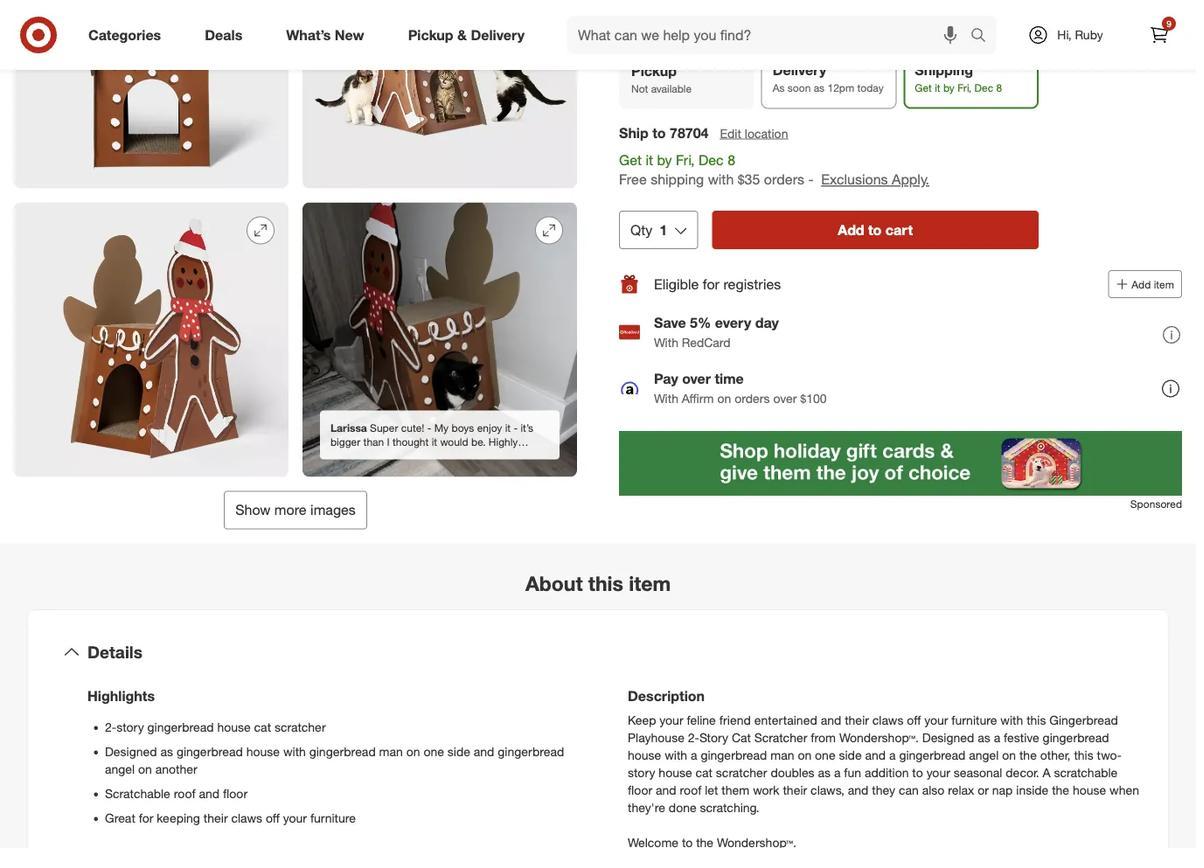 Task type: vqa. For each thing, say whether or not it's contained in the screenshot.
- in GET IT BY FRI, DEC 8 FREE SHIPPING WITH $35 ORDERS - EXCLUSIONS APPLY.
yes



Task type: describe. For each thing, give the bounding box(es) containing it.
as inside delivery as soon as 12pm today
[[814, 82, 825, 95]]

edit location button
[[719, 124, 789, 143]]

about this item
[[526, 571, 671, 596]]

designed inside description keep your feline friend entertained and their claws off your furniture with this gingerbread playhouse 2-story cat scratcher from wondershop™. designed as a festive gingerbread house with a gingerbread man on one side and a gingerbread angel on the other, this two- story house cat scratcher doubles as a fun addition to your seasonal decor. a scratchable floor and roof let them work their claws, and they can also relax or nap inside the house when they're done scratching.
[[923, 730, 975, 746]]

hi, ruby
[[1058, 27, 1104, 42]]

they
[[872, 783, 896, 798]]

2-story gingerbread house cat scratcher
[[105, 720, 326, 735]]

delivery inside pickup & delivery link
[[471, 26, 525, 43]]

cute!
[[401, 421, 425, 435]]

shipping get it by fri, dec 8
[[915, 61, 1002, 95]]

pickup for &
[[408, 26, 454, 43]]

furniture inside description keep your feline friend entertained and their claws off your furniture with this gingerbread playhouse 2-story cat scratcher from wondershop™. designed as a festive gingerbread house with a gingerbread man on one side and a gingerbread angel on the other, this two- story house cat scratcher doubles as a fun addition to your seasonal decor. a scratchable floor and roof let them work their claws, and they can also relax or nap inside the house when they're done scratching.
[[952, 713, 997, 728]]

2 horizontal spatial this
[[1074, 748, 1094, 763]]

show more images
[[235, 502, 356, 519]]

relax
[[948, 783, 975, 798]]

8 inside get it by fri, dec 8 free shipping with $35 orders - exclusions apply.
[[728, 151, 736, 168]]

delivery as soon as 12pm today
[[773, 61, 884, 95]]

1 vertical spatial the
[[1052, 783, 1070, 798]]

What can we help you find? suggestions appear below search field
[[568, 16, 975, 54]]

0 horizontal spatial the
[[1020, 748, 1037, 763]]

gingerbread playhouse 2 story cat scratcher - wondershop&#8482;, 3 of 8 image
[[14, 0, 289, 188]]

it up "highly"
[[505, 421, 511, 435]]

be.
[[471, 435, 486, 449]]

with down playhouse
[[665, 748, 688, 763]]

0 horizontal spatial -
[[427, 421, 432, 435]]

done
[[669, 800, 697, 816]]

decor.
[[1006, 765, 1040, 781]]

story inside description keep your feline friend entertained and their claws off your furniture with this gingerbread playhouse 2-story cat scratcher from wondershop™. designed as a festive gingerbread house with a gingerbread man on one side and a gingerbread angel on the other, this two- story house cat scratcher doubles as a fun addition to your seasonal decor. a scratchable floor and roof let them work their claws, and they can also relax or nap inside the house when they're done scratching.
[[628, 765, 656, 781]]

add to cart button
[[712, 211, 1039, 249]]

image gallery element
[[14, 0, 577, 529]]

great for keeping their claws off your furniture
[[105, 811, 356, 826]]

search button
[[963, 16, 1005, 58]]

78704
[[670, 124, 709, 141]]

to inside description keep your feline friend entertained and their claws off your furniture with this gingerbread playhouse 2-story cat scratcher from wondershop™. designed as a festive gingerbread house with a gingerbread man on one side and a gingerbread angel on the other, this two- story house cat scratcher doubles as a fun addition to your seasonal decor. a scratchable floor and roof let them work their claws, and they can also relax or nap inside the house when they're done scratching.
[[913, 765, 923, 781]]

another
[[155, 762, 197, 777]]

get inside shipping get it by fri, dec 8
[[915, 82, 932, 95]]

other,
[[1041, 748, 1071, 763]]

scratcher
[[755, 730, 808, 746]]

claws inside description keep your feline friend entertained and their claws off your furniture with this gingerbread playhouse 2-story cat scratcher from wondershop™. designed as a festive gingerbread house with a gingerbread man on one side and a gingerbread angel on the other, this two- story house cat scratcher doubles as a fun addition to your seasonal decor. a scratchable floor and roof let them work their claws, and they can also relax or nap inside the house when they're done scratching.
[[873, 713, 904, 728]]

show
[[235, 502, 271, 519]]

fri, inside shipping get it by fri, dec 8
[[958, 82, 972, 95]]

1 vertical spatial this
[[1027, 713, 1046, 728]]

cart
[[886, 221, 913, 238]]

by inside get it by fri, dec 8 free shipping with $35 orders - exclusions apply.
[[657, 151, 672, 168]]

when
[[1110, 783, 1140, 798]]

bigger
[[331, 435, 361, 449]]

on inside the pay over time with affirm on orders over $100
[[718, 391, 731, 406]]

scratcher inside description keep your feline friend entertained and their claws off your furniture with this gingerbread playhouse 2-story cat scratcher from wondershop™. designed as a festive gingerbread house with a gingerbread man on one side and a gingerbread angel on the other, this two- story house cat scratcher doubles as a fun addition to your seasonal decor. a scratchable floor and roof let them work their claws, and they can also relax or nap inside the house when they're done scratching.
[[716, 765, 768, 781]]

with inside the designed as gingerbread house with gingerbread man on one side and gingerbread angel on another
[[283, 744, 306, 760]]

let
[[705, 783, 718, 798]]

super cute! - my boys enjoy it - it's bigger than i thought it would be. highly recommend
[[331, 421, 534, 463]]

1 vertical spatial over
[[774, 391, 797, 406]]

as up claws,
[[818, 765, 831, 781]]

available
[[651, 82, 692, 96]]

soon
[[788, 82, 811, 95]]

details
[[87, 642, 143, 662]]

exclusions apply. link
[[821, 171, 930, 188]]

pay
[[654, 371, 678, 388]]

highlights
[[87, 687, 155, 705]]

pickup not available
[[632, 62, 692, 96]]

keeping
[[157, 811, 200, 826]]

- inside get it by fri, dec 8 free shipping with $35 orders - exclusions apply.
[[809, 171, 814, 188]]

pickup & delivery link
[[393, 16, 547, 54]]

9
[[1167, 18, 1172, 29]]

5%
[[690, 315, 711, 332]]

1 vertical spatial furniture
[[310, 811, 356, 826]]

pickup for not
[[632, 62, 677, 79]]

qty 1
[[631, 221, 668, 238]]

a up the addition
[[890, 748, 896, 763]]

1 horizontal spatial -
[[514, 421, 518, 435]]

story
[[700, 730, 729, 746]]

9 link
[[1141, 16, 1179, 54]]

great
[[105, 811, 135, 826]]

roof inside description keep your feline friend entertained and their claws off your furniture with this gingerbread playhouse 2-story cat scratcher from wondershop™. designed as a festive gingerbread house with a gingerbread man on one side and a gingerbread angel on the other, this two- story house cat scratcher doubles as a fun addition to your seasonal decor. a scratchable floor and roof let them work their claws, and they can also relax or nap inside the house when they're done scratching.
[[680, 783, 702, 798]]

i
[[387, 435, 390, 449]]

12pm
[[828, 82, 855, 95]]

shipping
[[651, 171, 704, 188]]

with inside get it by fri, dec 8 free shipping with $35 orders - exclusions apply.
[[708, 171, 734, 188]]

than
[[364, 435, 384, 449]]

edit location
[[720, 125, 788, 141]]

0 horizontal spatial over
[[682, 371, 711, 388]]

1 vertical spatial off
[[266, 811, 280, 826]]

day
[[755, 315, 779, 332]]

8 inside shipping get it by fri, dec 8
[[997, 82, 1002, 95]]

feline
[[687, 713, 716, 728]]

recommend
[[331, 449, 387, 463]]

seasonal
[[954, 765, 1003, 781]]

today
[[858, 82, 884, 95]]

save 5% every day with redcard
[[654, 315, 779, 350]]

shipping
[[915, 61, 974, 79]]

two-
[[1097, 748, 1122, 763]]

designed inside the designed as gingerbread house with gingerbread man on one side and gingerbread angel on another
[[105, 744, 157, 760]]

0 horizontal spatial roof
[[174, 786, 196, 802]]

time
[[715, 371, 744, 388]]

man inside description keep your feline friend entertained and their claws off your furniture with this gingerbread playhouse 2-story cat scratcher from wondershop™. designed as a festive gingerbread house with a gingerbread man on one side and a gingerbread angel on the other, this two- story house cat scratcher doubles as a fun addition to your seasonal decor. a scratchable floor and roof let them work their claws, and they can also relax or nap inside the house when they're done scratching.
[[771, 748, 795, 763]]

a left fun
[[834, 765, 841, 781]]

can
[[899, 783, 919, 798]]

apply.
[[892, 171, 930, 188]]

exclusions
[[821, 171, 888, 188]]

about
[[526, 571, 583, 596]]

from
[[811, 730, 836, 746]]

0 horizontal spatial claws
[[231, 811, 262, 826]]

add to cart
[[838, 221, 913, 238]]

inside
[[1017, 783, 1049, 798]]

wondershop™.
[[840, 730, 919, 746]]

gingerbread playhouse 2 story cat scratcher - wondershop&#8482;, 4 of 8 image
[[303, 0, 577, 188]]

not
[[632, 82, 648, 96]]

cat inside description keep your feline friend entertained and their claws off your furniture with this gingerbread playhouse 2-story cat scratcher from wondershop™. designed as a festive gingerbread house with a gingerbread man on one side and a gingerbread angel on the other, this two- story house cat scratcher doubles as a fun addition to your seasonal decor. a scratchable floor and roof let them work their claws, and they can also relax or nap inside the house when they're done scratching.
[[696, 765, 713, 781]]

hi,
[[1058, 27, 1072, 42]]

0 vertical spatial cat
[[254, 720, 271, 735]]

description
[[628, 687, 705, 705]]

registries
[[724, 276, 781, 293]]



Task type: locate. For each thing, give the bounding box(es) containing it.
dec
[[975, 82, 994, 95], [699, 151, 724, 168]]

side inside description keep your feline friend entertained and their claws off your furniture with this gingerbread playhouse 2-story cat scratcher from wondershop™. designed as a festive gingerbread house with a gingerbread man on one side and a gingerbread angel on the other, this two- story house cat scratcher doubles as a fun addition to your seasonal decor. a scratchable floor and roof let them work their claws, and they can also relax or nap inside the house when they're done scratching.
[[839, 748, 862, 763]]

0 vertical spatial item
[[1154, 278, 1175, 291]]

for down scratchable
[[139, 811, 153, 826]]

man inside the designed as gingerbread house with gingerbread man on one side and gingerbread angel on another
[[379, 744, 403, 760]]

get it by fri, dec 8 free shipping with $35 orders - exclusions apply.
[[619, 151, 930, 188]]

1 horizontal spatial by
[[944, 82, 955, 95]]

gingerbread playhouse 2 story cat scratcher - wondershop&#8482;, 5 of 8 image
[[14, 202, 289, 477]]

keep
[[628, 713, 656, 728]]

0 vertical spatial furniture
[[952, 713, 997, 728]]

1 vertical spatial for
[[139, 811, 153, 826]]

images
[[311, 502, 356, 519]]

0 horizontal spatial off
[[266, 811, 280, 826]]

one inside description keep your feline friend entertained and their claws off your furniture with this gingerbread playhouse 2-story cat scratcher from wondershop™. designed as a festive gingerbread house with a gingerbread man on one side and a gingerbread angel on the other, this two- story house cat scratcher doubles as a fun addition to your seasonal decor. a scratchable floor and roof let them work their claws, and they can also relax or nap inside the house when they're done scratching.
[[815, 748, 836, 763]]

1 horizontal spatial side
[[839, 748, 862, 763]]

by up the shipping
[[657, 151, 672, 168]]

and
[[821, 713, 842, 728], [474, 744, 495, 760], [865, 748, 886, 763], [656, 783, 677, 798], [848, 783, 869, 798], [199, 786, 220, 802]]

them
[[722, 783, 750, 798]]

1 horizontal spatial designed
[[923, 730, 975, 746]]

it inside get it by fri, dec 8 free shipping with $35 orders - exclusions apply.
[[646, 151, 653, 168]]

work
[[753, 783, 780, 798]]

0 horizontal spatial floor
[[223, 786, 248, 802]]

0 horizontal spatial their
[[204, 811, 228, 826]]

delivery up soon
[[773, 61, 827, 79]]

- left exclusions
[[809, 171, 814, 188]]

as up another
[[160, 744, 173, 760]]

photo from larissa, 6 of 8 image
[[303, 202, 577, 477]]

ship to 78704
[[619, 124, 709, 141]]

one
[[424, 744, 444, 760], [815, 748, 836, 763]]

cat up the designed as gingerbread house with gingerbread man on one side and gingerbread angel on another
[[254, 720, 271, 735]]

with up festive
[[1001, 713, 1024, 728]]

dec down search button
[[975, 82, 994, 95]]

1 horizontal spatial cat
[[696, 765, 713, 781]]

what's new link
[[271, 16, 386, 54]]

with down the "2-story gingerbread house cat scratcher"
[[283, 744, 306, 760]]

0 vertical spatial delivery
[[471, 26, 525, 43]]

roof up keeping
[[174, 786, 196, 802]]

it down my on the left of the page
[[432, 435, 437, 449]]

1 horizontal spatial pickup
[[632, 62, 677, 79]]

1 horizontal spatial over
[[774, 391, 797, 406]]

1 horizontal spatial story
[[628, 765, 656, 781]]

description keep your feline friend entertained and their claws off your furniture with this gingerbread playhouse 2-story cat scratcher from wondershop™. designed as a festive gingerbread house with a gingerbread man on one side and a gingerbread angel on the other, this two- story house cat scratcher doubles as a fun addition to your seasonal decor. a scratchable floor and roof let them work their claws, and they can also relax or nap inside the house when they're done scratching.
[[628, 687, 1140, 816]]

1 horizontal spatial 2-
[[688, 730, 700, 746]]

friend
[[720, 713, 751, 728]]

0 horizontal spatial designed
[[105, 744, 157, 760]]

2 vertical spatial to
[[913, 765, 923, 781]]

to for add
[[869, 221, 882, 238]]

0 horizontal spatial 2-
[[105, 720, 117, 735]]

this right about
[[589, 571, 624, 596]]

orders down time on the top of page
[[735, 391, 770, 406]]

fun
[[844, 765, 862, 781]]

1 horizontal spatial roof
[[680, 783, 702, 798]]

a down "feline"
[[691, 748, 698, 763]]

for for eligible
[[703, 276, 720, 293]]

over up affirm
[[682, 371, 711, 388]]

1 horizontal spatial fri,
[[958, 82, 972, 95]]

cat up the let
[[696, 765, 713, 781]]

0 vertical spatial dec
[[975, 82, 994, 95]]

2 horizontal spatial their
[[845, 713, 869, 728]]

scratchable
[[1054, 765, 1118, 781]]

angel up seasonal
[[969, 748, 999, 763]]

1 vertical spatial add
[[1132, 278, 1151, 291]]

fri, down shipping
[[958, 82, 972, 95]]

playhouse
[[628, 730, 685, 746]]

8 down search button
[[997, 82, 1002, 95]]

1 horizontal spatial 8
[[997, 82, 1002, 95]]

what's new
[[286, 26, 364, 43]]

what's
[[286, 26, 331, 43]]

designed up scratchable
[[105, 744, 157, 760]]

0 horizontal spatial side
[[448, 744, 470, 760]]

for right eligible
[[703, 276, 720, 293]]

0 horizontal spatial add
[[838, 221, 865, 238]]

the up decor.
[[1020, 748, 1037, 763]]

get inside get it by fri, dec 8 free shipping with $35 orders - exclusions apply.
[[619, 151, 642, 168]]

add for add to cart
[[838, 221, 865, 238]]

0 vertical spatial to
[[653, 124, 666, 141]]

free
[[619, 171, 647, 188]]

0 horizontal spatial item
[[629, 571, 671, 596]]

-
[[809, 171, 814, 188], [427, 421, 432, 435], [514, 421, 518, 435]]

0 horizontal spatial furniture
[[310, 811, 356, 826]]

1 vertical spatial claws
[[231, 811, 262, 826]]

pay over time with affirm on orders over $100
[[654, 371, 827, 406]]

angel up scratchable
[[105, 762, 135, 777]]

fri, inside get it by fri, dec 8 free shipping with $35 orders - exclusions apply.
[[676, 151, 695, 168]]

1 horizontal spatial scratcher
[[716, 765, 768, 781]]

edit
[[720, 125, 742, 141]]

affirm
[[682, 391, 714, 406]]

0 horizontal spatial story
[[117, 720, 144, 735]]

scratcher
[[275, 720, 326, 735], [716, 765, 768, 781]]

floor up great for keeping their claws off your furniture
[[223, 786, 248, 802]]

with left $35 in the top of the page
[[708, 171, 734, 188]]

every
[[715, 315, 751, 332]]

0 vertical spatial story
[[117, 720, 144, 735]]

entertained
[[755, 713, 818, 728]]

this up scratchable
[[1074, 748, 1094, 763]]

their right keeping
[[204, 811, 228, 826]]

super
[[370, 421, 398, 435]]

pickup inside "pickup not available"
[[632, 62, 677, 79]]

1 horizontal spatial item
[[1154, 278, 1175, 291]]

1
[[660, 221, 668, 238]]

it up "free"
[[646, 151, 653, 168]]

it down shipping
[[935, 82, 941, 95]]

delivery right &
[[471, 26, 525, 43]]

2- down "feline"
[[688, 730, 700, 746]]

0 horizontal spatial cat
[[254, 720, 271, 735]]

my
[[434, 421, 449, 435]]

pickup up not
[[632, 62, 677, 79]]

add item button
[[1108, 270, 1183, 298]]

to inside button
[[869, 221, 882, 238]]

0 horizontal spatial for
[[139, 811, 153, 826]]

1 vertical spatial pickup
[[632, 62, 677, 79]]

0 vertical spatial scratcher
[[275, 720, 326, 735]]

scratching.
[[700, 800, 760, 816]]

- left it's
[[514, 421, 518, 435]]

angel inside the designed as gingerbread house with gingerbread man on one side and gingerbread angel on another
[[105, 762, 135, 777]]

delivery
[[471, 26, 525, 43], [773, 61, 827, 79]]

designed as gingerbread house with gingerbread man on one side and gingerbread angel on another
[[105, 744, 564, 777]]

over left $100 on the right of page
[[774, 391, 797, 406]]

- left my on the left of the page
[[427, 421, 432, 435]]

1 horizontal spatial this
[[1027, 713, 1046, 728]]

over
[[682, 371, 711, 388], [774, 391, 797, 406]]

0 vertical spatial add
[[838, 221, 865, 238]]

scratchable roof and floor
[[105, 786, 248, 802]]

with down pay
[[654, 391, 679, 406]]

1 vertical spatial to
[[869, 221, 882, 238]]

your
[[660, 713, 684, 728], [925, 713, 948, 728], [927, 765, 951, 781], [283, 811, 307, 826]]

angel inside description keep your feline friend entertained and their claws off your furniture with this gingerbread playhouse 2-story cat scratcher from wondershop™. designed as a festive gingerbread house with a gingerbread man on one side and a gingerbread angel on the other, this two- story house cat scratcher doubles as a fun addition to your seasonal decor. a scratchable floor and roof let them work their claws, and they can also relax or nap inside the house when they're done scratching.
[[969, 748, 999, 763]]

eligible
[[654, 276, 699, 293]]

get
[[915, 82, 932, 95], [619, 151, 642, 168]]

2 with from the top
[[654, 391, 679, 406]]

their up wondershop™.
[[845, 713, 869, 728]]

to
[[653, 124, 666, 141], [869, 221, 882, 238], [913, 765, 923, 781]]

$35
[[738, 171, 760, 188]]

cat
[[732, 730, 751, 746]]

2 horizontal spatial -
[[809, 171, 814, 188]]

nap
[[993, 783, 1013, 798]]

designed up seasonal
[[923, 730, 975, 746]]

0 vertical spatial the
[[1020, 748, 1037, 763]]

with down the save
[[654, 335, 679, 350]]

to up can
[[913, 765, 923, 781]]

with
[[708, 171, 734, 188], [1001, 713, 1024, 728], [283, 744, 306, 760], [665, 748, 688, 763]]

1 vertical spatial get
[[619, 151, 642, 168]]

pickup & delivery
[[408, 26, 525, 43]]

1 vertical spatial cat
[[696, 765, 713, 781]]

1 horizontal spatial one
[[815, 748, 836, 763]]

and inside the designed as gingerbread house with gingerbread man on one side and gingerbread angel on another
[[474, 744, 495, 760]]

sponsored
[[1131, 498, 1183, 511]]

0 vertical spatial for
[[703, 276, 720, 293]]

to left cart
[[869, 221, 882, 238]]

dec inside get it by fri, dec 8 free shipping with $35 orders - exclusions apply.
[[699, 151, 724, 168]]

as up seasonal
[[978, 730, 991, 746]]

0 vertical spatial with
[[654, 335, 679, 350]]

1 vertical spatial by
[[657, 151, 672, 168]]

1 with from the top
[[654, 335, 679, 350]]

0 vertical spatial by
[[944, 82, 955, 95]]

2 vertical spatial this
[[1074, 748, 1094, 763]]

pickup left &
[[408, 26, 454, 43]]

1 horizontal spatial the
[[1052, 783, 1070, 798]]

orders inside the pay over time with affirm on orders over $100
[[735, 391, 770, 406]]

add for add item
[[1132, 278, 1151, 291]]

as
[[814, 82, 825, 95], [978, 730, 991, 746], [160, 744, 173, 760], [818, 765, 831, 781]]

claws
[[873, 713, 904, 728], [231, 811, 262, 826]]

dec down edit
[[699, 151, 724, 168]]

as
[[773, 82, 785, 95]]

story down highlights
[[117, 720, 144, 735]]

search
[[963, 28, 1005, 45]]

2 vertical spatial their
[[204, 811, 228, 826]]

furniture up seasonal
[[952, 713, 997, 728]]

it inside shipping get it by fri, dec 8
[[935, 82, 941, 95]]

qty
[[631, 221, 653, 238]]

0 vertical spatial off
[[907, 713, 921, 728]]

a
[[1043, 765, 1051, 781]]

0 vertical spatial this
[[589, 571, 624, 596]]

2- inside description keep your feline friend entertained and their claws off your furniture with this gingerbread playhouse 2-story cat scratcher from wondershop™. designed as a festive gingerbread house with a gingerbread man on one side and a gingerbread angel on the other, this two- story house cat scratcher doubles as a fun addition to your seasonal decor. a scratchable floor and roof let them work their claws, and they can also relax or nap inside the house when they're done scratching.
[[688, 730, 700, 746]]

roof
[[680, 783, 702, 798], [174, 786, 196, 802]]

the right inside
[[1052, 783, 1070, 798]]

item
[[1154, 278, 1175, 291], [629, 571, 671, 596]]

add item
[[1132, 278, 1175, 291]]

1 horizontal spatial their
[[783, 783, 808, 798]]

1 horizontal spatial delivery
[[773, 61, 827, 79]]

1 vertical spatial fri,
[[676, 151, 695, 168]]

8 down edit
[[728, 151, 736, 168]]

for
[[703, 276, 720, 293], [139, 811, 153, 826]]

house
[[217, 720, 251, 735], [246, 744, 280, 760], [628, 748, 662, 763], [659, 765, 692, 781], [1073, 783, 1107, 798]]

floor
[[628, 783, 653, 798], [223, 786, 248, 802]]

0 vertical spatial orders
[[764, 171, 805, 188]]

it
[[935, 82, 941, 95], [646, 151, 653, 168], [505, 421, 511, 435], [432, 435, 437, 449]]

as right soon
[[814, 82, 825, 95]]

one inside the designed as gingerbread house with gingerbread man on one side and gingerbread angel on another
[[424, 744, 444, 760]]

add inside button
[[838, 221, 865, 238]]

0 vertical spatial over
[[682, 371, 711, 388]]

side inside the designed as gingerbread house with gingerbread man on one side and gingerbread angel on another
[[448, 744, 470, 760]]

location
[[745, 125, 788, 141]]

off
[[907, 713, 921, 728], [266, 811, 280, 826]]

with inside save 5% every day with redcard
[[654, 335, 679, 350]]

1 vertical spatial 8
[[728, 151, 736, 168]]

house inside the designed as gingerbread house with gingerbread man on one side and gingerbread angel on another
[[246, 744, 280, 760]]

side
[[448, 744, 470, 760], [839, 748, 862, 763]]

0 horizontal spatial to
[[653, 124, 666, 141]]

orders right $35 in the top of the page
[[764, 171, 805, 188]]

save
[[654, 315, 686, 332]]

advertisement region
[[619, 431, 1183, 496]]

0 horizontal spatial dec
[[699, 151, 724, 168]]

furniture down the designed as gingerbread house with gingerbread man on one side and gingerbread angel on another
[[310, 811, 356, 826]]

0 horizontal spatial by
[[657, 151, 672, 168]]

ship
[[619, 124, 649, 141]]

1 vertical spatial item
[[629, 571, 671, 596]]

1 vertical spatial scratcher
[[716, 765, 768, 781]]

1 horizontal spatial for
[[703, 276, 720, 293]]

1 horizontal spatial man
[[771, 748, 795, 763]]

0 vertical spatial fri,
[[958, 82, 972, 95]]

0 vertical spatial their
[[845, 713, 869, 728]]

scratchable
[[105, 786, 170, 802]]

by inside shipping get it by fri, dec 8
[[944, 82, 955, 95]]

claws up wondershop™.
[[873, 713, 904, 728]]

0 horizontal spatial get
[[619, 151, 642, 168]]

1 horizontal spatial dec
[[975, 82, 994, 95]]

show more images button
[[224, 491, 367, 529]]

0 vertical spatial 8
[[997, 82, 1002, 95]]

0 vertical spatial get
[[915, 82, 932, 95]]

to for ship
[[653, 124, 666, 141]]

to right ship
[[653, 124, 666, 141]]

1 horizontal spatial off
[[907, 713, 921, 728]]

scratcher up the designed as gingerbread house with gingerbread man on one side and gingerbread angel on another
[[275, 720, 326, 735]]

1 vertical spatial orders
[[735, 391, 770, 406]]

0 horizontal spatial angel
[[105, 762, 135, 777]]

2- down highlights
[[105, 720, 117, 735]]

1 horizontal spatial get
[[915, 82, 932, 95]]

floor inside description keep your feline friend entertained and their claws off your furniture with this gingerbread playhouse 2-story cat scratcher from wondershop™. designed as a festive gingerbread house with a gingerbread man on one side and a gingerbread angel on the other, this two- story house cat scratcher doubles as a fun addition to your seasonal decor. a scratchable floor and roof let them work their claws, and they can also relax or nap inside the house when they're done scratching.
[[628, 783, 653, 798]]

thought
[[393, 435, 429, 449]]

story up they're
[[628, 765, 656, 781]]

off down the designed as gingerbread house with gingerbread man on one side and gingerbread angel on another
[[266, 811, 280, 826]]

this up festive
[[1027, 713, 1046, 728]]

a left festive
[[994, 730, 1001, 746]]

off up wondershop™.
[[907, 713, 921, 728]]

delivery inside delivery as soon as 12pm today
[[773, 61, 827, 79]]

their down doubles
[[783, 783, 808, 798]]

festive
[[1004, 730, 1040, 746]]

new
[[335, 26, 364, 43]]

with inside the pay over time with affirm on orders over $100
[[654, 391, 679, 406]]

0 horizontal spatial fri,
[[676, 151, 695, 168]]

$100
[[801, 391, 827, 406]]

off inside description keep your feline friend entertained and their claws off your furniture with this gingerbread playhouse 2-story cat scratcher from wondershop™. designed as a festive gingerbread house with a gingerbread man on one side and a gingerbread angel on the other, this two- story house cat scratcher doubles as a fun addition to your seasonal decor. a scratchable floor and roof let them work their claws, and they can also relax or nap inside the house when they're done scratching.
[[907, 713, 921, 728]]

as inside the designed as gingerbread house with gingerbread man on one side and gingerbread angel on another
[[160, 744, 173, 760]]

orders inside get it by fri, dec 8 free shipping with $35 orders - exclusions apply.
[[764, 171, 805, 188]]

fri, up the shipping
[[676, 151, 695, 168]]

roof up done
[[680, 783, 702, 798]]

get down shipping
[[915, 82, 932, 95]]

enjoy
[[477, 421, 502, 435]]

also
[[922, 783, 945, 798]]

1 horizontal spatial add
[[1132, 278, 1151, 291]]

0 vertical spatial claws
[[873, 713, 904, 728]]

floor up they're
[[628, 783, 653, 798]]

claws right keeping
[[231, 811, 262, 826]]

item inside button
[[1154, 278, 1175, 291]]

scratcher up them
[[716, 765, 768, 781]]

man
[[379, 744, 403, 760], [771, 748, 795, 763]]

1 horizontal spatial to
[[869, 221, 882, 238]]

1 horizontal spatial angel
[[969, 748, 999, 763]]

1 horizontal spatial claws
[[873, 713, 904, 728]]

1 horizontal spatial floor
[[628, 783, 653, 798]]

0 horizontal spatial this
[[589, 571, 624, 596]]

by down shipping
[[944, 82, 955, 95]]

0 horizontal spatial 8
[[728, 151, 736, 168]]

0 horizontal spatial one
[[424, 744, 444, 760]]

larissa
[[331, 421, 367, 435]]

get up "free"
[[619, 151, 642, 168]]

1 vertical spatial with
[[654, 391, 679, 406]]

eligible for registries
[[654, 276, 781, 293]]

for for great
[[139, 811, 153, 826]]

1 horizontal spatial furniture
[[952, 713, 997, 728]]

a
[[994, 730, 1001, 746], [691, 748, 698, 763], [890, 748, 896, 763], [834, 765, 841, 781]]

2 horizontal spatial to
[[913, 765, 923, 781]]

1 vertical spatial their
[[783, 783, 808, 798]]

add inside button
[[1132, 278, 1151, 291]]

dec inside shipping get it by fri, dec 8
[[975, 82, 994, 95]]



